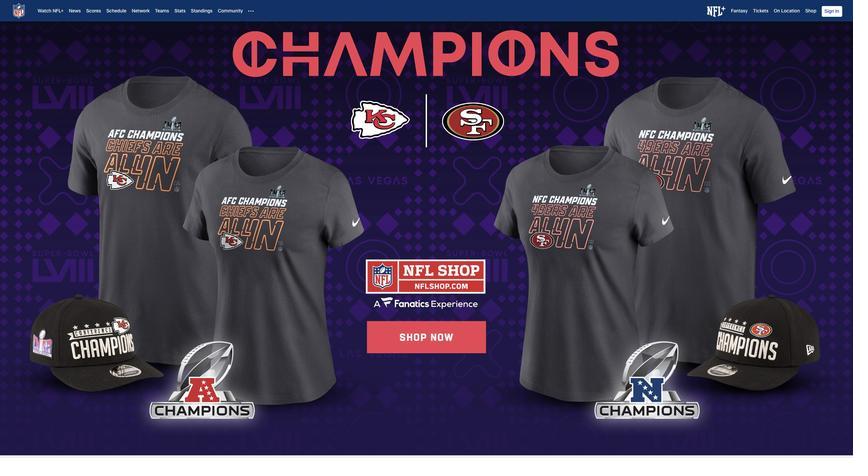 Task type: vqa. For each thing, say whether or not it's contained in the screenshot.
Watch
yes



Task type: describe. For each thing, give the bounding box(es) containing it.
location
[[782, 9, 800, 14]]

standings
[[191, 9, 213, 14]]

schedule
[[106, 9, 126, 14]]

watch nfl+
[[38, 9, 64, 14]]

nfl_12326_cc_integration_promohero_3840x2160_chef_49er image
[[0, 0, 853, 456]]

on location
[[774, 9, 800, 14]]

network
[[132, 9, 150, 14]]

on location link
[[774, 9, 800, 14]]

watch nfl+ link
[[38, 9, 64, 14]]

teams
[[155, 9, 169, 14]]

sign in button
[[822, 6, 843, 17]]

scores link
[[86, 9, 101, 14]]

nfl+ image
[[707, 6, 726, 17]]

news link
[[69, 9, 81, 14]]

standings link
[[191, 9, 213, 14]]

nfl shield image
[[11, 3, 27, 19]]

community
[[218, 9, 243, 14]]



Task type: locate. For each thing, give the bounding box(es) containing it.
watch
[[38, 9, 51, 14]]

scores
[[86, 9, 101, 14]]

tickets link
[[753, 9, 769, 14]]

dots image
[[248, 8, 254, 14]]

stats link
[[174, 9, 186, 14]]

in
[[836, 9, 840, 14]]

on
[[774, 9, 780, 14]]

nfl+
[[53, 9, 64, 14]]

news
[[69, 9, 81, 14]]

shop
[[806, 9, 817, 14]]

banner containing watch nfl+
[[0, 0, 853, 22]]

community link
[[218, 9, 243, 14]]

teams link
[[155, 9, 169, 14]]

fantasy
[[731, 9, 748, 14]]

sign in
[[825, 9, 840, 14]]

network link
[[132, 9, 150, 14]]

fantasy link
[[731, 9, 748, 14]]

stats
[[174, 9, 186, 14]]

schedule link
[[106, 9, 126, 14]]

sign
[[825, 9, 834, 14]]

banner
[[0, 0, 853, 22]]

shop link
[[806, 9, 817, 14]]

tickets
[[753, 9, 769, 14]]



